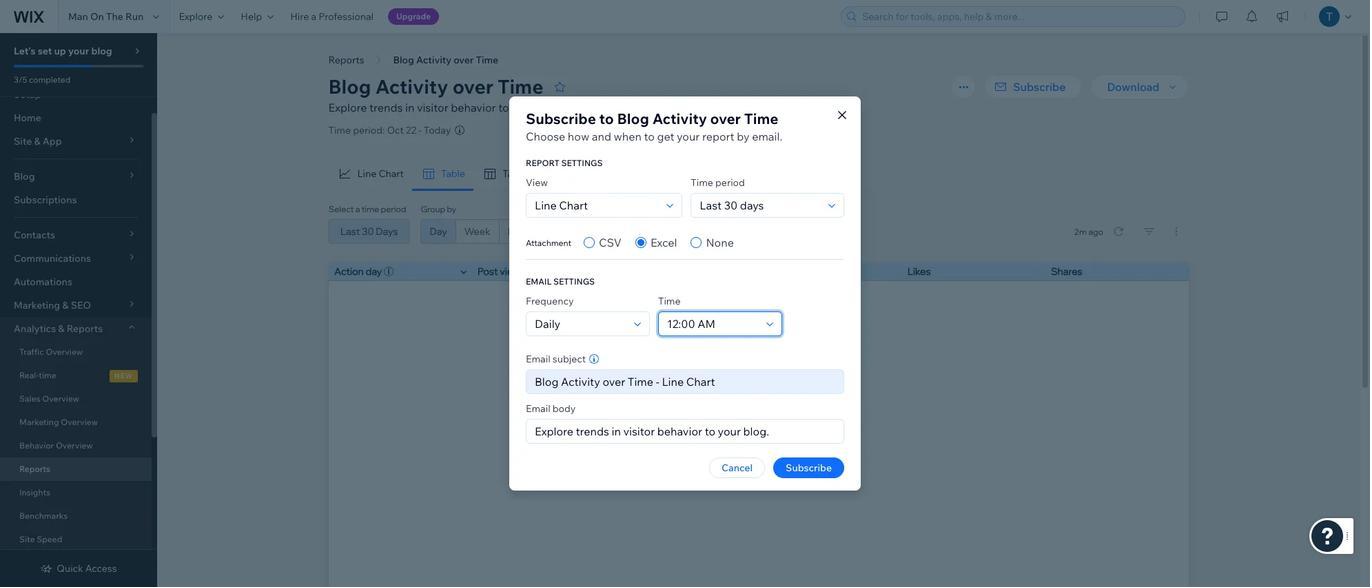 Task type: vqa. For each thing, say whether or not it's contained in the screenshot.
alert at top
no



Task type: locate. For each thing, give the bounding box(es) containing it.
2 vertical spatial your
[[677, 130, 700, 143]]

1 table from the left
[[441, 168, 466, 180]]

blog inside blog activity over time button
[[393, 54, 414, 66]]

0 horizontal spatial to
[[499, 101, 509, 114]]

view
[[526, 177, 548, 189]]

1 vertical spatial report
[[703, 130, 735, 143]]

explore
[[179, 10, 213, 23], [329, 101, 367, 114]]

email.
[[752, 130, 783, 143]]

the
[[106, 10, 123, 23]]

line chart
[[358, 168, 404, 180]]

automations link
[[0, 270, 152, 294]]

1 vertical spatial your
[[512, 101, 535, 114]]

to up and
[[600, 110, 614, 128]]

reports inside button
[[329, 54, 364, 66]]

1 vertical spatial reports
[[67, 323, 103, 335]]

overview down sales overview link
[[61, 417, 98, 428]]

22
[[406, 124, 417, 137]]

cancel
[[722, 462, 753, 474]]

table inside button
[[441, 168, 466, 180]]

time up behavior
[[476, 54, 499, 66]]

activity
[[417, 54, 452, 66], [376, 74, 449, 99], [653, 110, 707, 128]]

Time field
[[663, 312, 763, 336]]

reports down professional
[[329, 54, 364, 66]]

report inside subscribe to blog activity over time choose how and when to get your report by email.
[[703, 130, 735, 143]]

0 vertical spatial blog
[[393, 54, 414, 66]]

setup link
[[0, 83, 152, 106]]

0 horizontal spatial reports
[[19, 464, 50, 474]]

1 vertical spatial settings
[[554, 277, 595, 287]]

2 vertical spatial subscribe
[[786, 462, 832, 474]]

2 horizontal spatial subscribe
[[1014, 80, 1066, 94]]

reports
[[329, 54, 364, 66], [67, 323, 103, 335], [19, 464, 50, 474]]

2 email from the top
[[526, 403, 551, 415]]

new
[[536, 170, 551, 177], [114, 372, 133, 381]]

3/5 completed
[[14, 74, 71, 85]]

0 vertical spatial over
[[454, 54, 474, 66]]

0 vertical spatial explore
[[179, 10, 213, 23]]

1 vertical spatial blog
[[329, 74, 371, 99]]

help
[[241, 10, 262, 23]]

new inside sidebar element
[[114, 372, 133, 381]]

blog activity over time button
[[386, 50, 506, 70]]

Email body field
[[531, 420, 840, 443]]

0 horizontal spatial report
[[597, 101, 629, 114]]

1 horizontal spatial blog
[[393, 54, 414, 66]]

traffic
[[19, 347, 44, 357]]

1 horizontal spatial explore
[[329, 101, 367, 114]]

activity up get
[[653, 110, 707, 128]]

0 vertical spatial settings
[[562, 158, 603, 168]]

over
[[454, 54, 474, 66], [453, 74, 494, 99], [711, 110, 741, 128]]

overview inside "link"
[[46, 347, 83, 357]]

body
[[553, 403, 576, 415]]

to
[[499, 101, 509, 114], [600, 110, 614, 128], [644, 130, 655, 143]]

explore for explore trends in visitor behavior to your blog. show report definitions
[[329, 101, 367, 114]]

quick access button
[[40, 563, 117, 575]]

new up sales overview link
[[114, 372, 133, 381]]

to left get
[[644, 130, 655, 143]]

report up and
[[597, 101, 629, 114]]

report left the by
[[703, 130, 735, 143]]

time period: oct 22 - today
[[329, 124, 451, 137]]

0 horizontal spatial subscribe
[[526, 110, 596, 128]]

help button
[[233, 0, 282, 33]]

blog down reports button
[[329, 74, 371, 99]]

0 horizontal spatial explore
[[179, 10, 213, 23]]

0 vertical spatial subscribe
[[1014, 80, 1066, 94]]

time left period: on the top left of the page
[[329, 124, 351, 137]]

option group
[[584, 234, 734, 251]]

overview up marketing overview at left
[[42, 394, 79, 404]]

reports inside dropdown button
[[67, 323, 103, 335]]

overview down marketing overview link
[[56, 441, 93, 451]]

real-time
[[19, 370, 56, 381]]

attachment
[[526, 238, 572, 248]]

report settings
[[526, 158, 603, 168]]

csv
[[599, 236, 622, 250]]

2 vertical spatial over
[[711, 110, 741, 128]]

settings up frequency
[[554, 277, 595, 287]]

blog down upgrade button
[[393, 54, 414, 66]]

activity inside button
[[417, 54, 452, 66]]

Frequency field
[[531, 312, 630, 336]]

settings down how
[[562, 158, 603, 168]]

a
[[311, 10, 317, 23]]

overview down &
[[46, 347, 83, 357]]

hire a professional link
[[282, 0, 382, 33]]

0 vertical spatial new
[[536, 170, 551, 177]]

activity inside subscribe to blog activity over time choose how and when to get your report by email.
[[653, 110, 707, 128]]

0 vertical spatial report
[[597, 101, 629, 114]]

0 horizontal spatial blog
[[329, 74, 371, 99]]

0 vertical spatial activity
[[417, 54, 452, 66]]

traffic overview link
[[0, 341, 152, 364]]

tab list
[[329, 157, 762, 191]]

reports for reports button
[[329, 54, 364, 66]]

time left period
[[691, 177, 714, 189]]

0 vertical spatial email
[[526, 353, 551, 365]]

0 horizontal spatial your
[[68, 45, 89, 57]]

time up the email.
[[745, 110, 779, 128]]

let's
[[14, 45, 36, 57]]

excel
[[651, 236, 677, 250]]

reports up insights
[[19, 464, 50, 474]]

your right the up
[[68, 45, 89, 57]]

benchmarks
[[19, 511, 68, 521]]

email
[[526, 353, 551, 365], [526, 403, 551, 415]]

0 vertical spatial reports
[[329, 54, 364, 66]]

1 horizontal spatial report
[[703, 130, 735, 143]]

reports right &
[[67, 323, 103, 335]]

2 horizontal spatial reports
[[329, 54, 364, 66]]

upgrade
[[397, 11, 431, 21]]

man on the run
[[68, 10, 144, 23]]

trends
[[370, 101, 403, 114]]

over inside subscribe to blog activity over time choose how and when to get your report by email.
[[711, 110, 741, 128]]

reports button
[[322, 50, 371, 70]]

your inside subscribe to blog activity over time choose how and when to get your report by email.
[[677, 130, 700, 143]]

2 vertical spatial blog
[[618, 110, 650, 128]]

explore left help
[[179, 10, 213, 23]]

Email subject field
[[531, 370, 840, 394]]

email left "subject"
[[526, 353, 551, 365]]

your right get
[[677, 130, 700, 143]]

2 horizontal spatial blog
[[618, 110, 650, 128]]

in
[[405, 101, 415, 114]]

when
[[614, 130, 642, 143]]

email for email subject
[[526, 353, 551, 365]]

0 horizontal spatial table
[[441, 168, 466, 180]]

overview for behavior overview
[[56, 441, 93, 451]]

blog.
[[537, 101, 563, 114]]

1 horizontal spatial reports
[[67, 323, 103, 335]]

time inside subscribe to blog activity over time choose how and when to get your report by email.
[[745, 110, 779, 128]]

overview
[[46, 347, 83, 357], [42, 394, 79, 404], [61, 417, 98, 428], [56, 441, 93, 451]]

View field
[[531, 194, 663, 217]]

1 vertical spatial activity
[[376, 74, 449, 99]]

1 vertical spatial explore
[[329, 101, 367, 114]]

activity up in
[[376, 74, 449, 99]]

cancel button
[[710, 458, 765, 479]]

analytics & reports
[[14, 323, 103, 335]]

1 horizontal spatial table
[[503, 168, 527, 180]]

1 vertical spatial new
[[114, 372, 133, 381]]

1 vertical spatial subscribe
[[526, 110, 596, 128]]

0 vertical spatial your
[[68, 45, 89, 57]]

2 vertical spatial activity
[[653, 110, 707, 128]]

1 email from the top
[[526, 353, 551, 365]]

speed
[[37, 534, 62, 545]]

1 horizontal spatial subscribe button
[[985, 74, 1083, 99]]

your
[[68, 45, 89, 57], [512, 101, 535, 114], [677, 130, 700, 143]]

behavior
[[19, 441, 54, 451]]

0 horizontal spatial subscribe button
[[774, 458, 845, 479]]

table down today in the top of the page
[[441, 168, 466, 180]]

explore up period: on the top left of the page
[[329, 101, 367, 114]]

2 horizontal spatial your
[[677, 130, 700, 143]]

subscribe
[[1014, 80, 1066, 94], [526, 110, 596, 128], [786, 462, 832, 474]]

time
[[476, 54, 499, 66], [498, 74, 544, 99], [745, 110, 779, 128], [329, 124, 351, 137], [691, 177, 714, 189], [659, 295, 681, 308]]

blog
[[393, 54, 414, 66], [329, 74, 371, 99], [618, 110, 650, 128]]

2 table from the left
[[503, 168, 527, 180]]

table button
[[412, 157, 474, 191]]

site speed link
[[0, 528, 152, 552]]

blog activity over time
[[393, 54, 499, 66], [329, 74, 544, 99]]

blog inside subscribe to blog activity over time choose how and when to get your report by email.
[[618, 110, 650, 128]]

option group containing csv
[[584, 234, 734, 251]]

0 vertical spatial blog activity over time
[[393, 54, 499, 66]]

period
[[716, 177, 745, 189]]

time up the explore trends in visitor behavior to your blog. show report definitions
[[498, 74, 544, 99]]

2 vertical spatial reports
[[19, 464, 50, 474]]

overview for traffic overview
[[46, 347, 83, 357]]

blog up when at top left
[[618, 110, 650, 128]]

email left the body
[[526, 403, 551, 415]]

analytics
[[14, 323, 56, 335]]

table
[[441, 168, 466, 180], [503, 168, 527, 180]]

new down report
[[536, 170, 551, 177]]

to right behavior
[[499, 101, 509, 114]]

activity up visitor
[[417, 54, 452, 66]]

table down "choose"
[[503, 168, 527, 180]]

access
[[85, 563, 117, 575]]

0 horizontal spatial new
[[114, 372, 133, 381]]

email for email body
[[526, 403, 551, 415]]

none
[[706, 236, 734, 250]]

your left the blog.
[[512, 101, 535, 114]]

1 vertical spatial email
[[526, 403, 551, 415]]

sidebar element
[[0, 33, 157, 588]]

man
[[68, 10, 88, 23]]

explore trends in visitor behavior to your blog. show report definitions
[[329, 101, 686, 114]]

by
[[737, 130, 750, 143]]

report
[[597, 101, 629, 114], [703, 130, 735, 143]]

subscribe button
[[985, 74, 1083, 99], [774, 458, 845, 479]]



Task type: describe. For each thing, give the bounding box(es) containing it.
run
[[126, 10, 144, 23]]

1 horizontal spatial new
[[536, 170, 551, 177]]

upgrade button
[[388, 8, 439, 25]]

frequency
[[526, 295, 574, 308]]

tab list containing line chart
[[329, 157, 762, 191]]

time period
[[691, 177, 745, 189]]

behavior
[[451, 101, 496, 114]]

email subject
[[526, 353, 586, 365]]

1 horizontal spatial your
[[512, 101, 535, 114]]

completed
[[29, 74, 71, 85]]

settings for frequency
[[554, 277, 595, 287]]

report
[[526, 158, 560, 168]]

subscribe to blog activity over time choose how and when to get your report by email.
[[526, 110, 783, 143]]

-
[[419, 124, 422, 137]]

1 horizontal spatial to
[[600, 110, 614, 128]]

subscriptions link
[[0, 188, 152, 212]]

time
[[39, 370, 56, 381]]

quick access
[[57, 563, 117, 575]]

insights
[[19, 488, 50, 498]]

0 vertical spatial subscribe button
[[985, 74, 1083, 99]]

Time period field
[[696, 194, 825, 217]]

over inside blog activity over time button
[[454, 54, 474, 66]]

oct
[[387, 124, 404, 137]]

line chart button
[[329, 157, 412, 191]]

time inside button
[[476, 54, 499, 66]]

explore for explore
[[179, 10, 213, 23]]

time up time field at the bottom
[[659, 295, 681, 308]]

show
[[566, 101, 594, 114]]

get
[[657, 130, 675, 143]]

up
[[54, 45, 66, 57]]

Search for tools, apps, help & more... field
[[859, 7, 1181, 26]]

subscriptions
[[14, 194, 77, 206]]

setup
[[14, 88, 41, 101]]

definitions
[[632, 101, 686, 114]]

email
[[526, 277, 552, 287]]

hire
[[290, 10, 309, 23]]

traffic overview
[[19, 347, 83, 357]]

marketing overview
[[19, 417, 98, 428]]

your inside sidebar element
[[68, 45, 89, 57]]

automations
[[14, 276, 72, 288]]

on
[[90, 10, 104, 23]]

analytics & reports button
[[0, 317, 152, 341]]

home link
[[0, 106, 152, 130]]

sales overview
[[19, 394, 79, 404]]

site speed
[[19, 534, 62, 545]]

1 horizontal spatial subscribe
[[786, 462, 832, 474]]

choose
[[526, 130, 566, 143]]

overview for sales overview
[[42, 394, 79, 404]]

quick
[[57, 563, 83, 575]]

subject
[[553, 353, 586, 365]]

home
[[14, 112, 41, 124]]

site
[[19, 534, 35, 545]]

hire a professional
[[290, 10, 374, 23]]

visitor
[[417, 101, 449, 114]]

&
[[58, 323, 65, 335]]

1 vertical spatial subscribe button
[[774, 458, 845, 479]]

behavior overview link
[[0, 434, 152, 458]]

settings for view
[[562, 158, 603, 168]]

overview for marketing overview
[[61, 417, 98, 428]]

1 vertical spatial over
[[453, 74, 494, 99]]

reports for reports link
[[19, 464, 50, 474]]

2 horizontal spatial to
[[644, 130, 655, 143]]

reports link
[[0, 458, 152, 481]]

sales
[[19, 394, 40, 404]]

today
[[424, 124, 451, 137]]

3/5
[[14, 74, 27, 85]]

professional
[[319, 10, 374, 23]]

1 vertical spatial blog activity over time
[[329, 74, 544, 99]]

blog activity over time inside button
[[393, 54, 499, 66]]

and
[[592, 130, 612, 143]]

real-
[[19, 370, 39, 381]]

chart
[[379, 168, 404, 180]]

behavior overview
[[19, 441, 93, 451]]

email settings
[[526, 277, 595, 287]]

marketing
[[19, 417, 59, 428]]

line
[[358, 168, 377, 180]]

benchmarks link
[[0, 505, 152, 528]]

sales overview link
[[0, 388, 152, 411]]

period:
[[353, 124, 385, 137]]

set
[[38, 45, 52, 57]]

subscribe inside subscribe to blog activity over time choose how and when to get your report by email.
[[526, 110, 596, 128]]

email body
[[526, 403, 576, 415]]

insights link
[[0, 481, 152, 505]]

let's set up your blog
[[14, 45, 112, 57]]

marketing overview link
[[0, 411, 152, 434]]

show report definitions button
[[566, 99, 686, 116]]

blog
[[91, 45, 112, 57]]

how
[[568, 130, 590, 143]]



